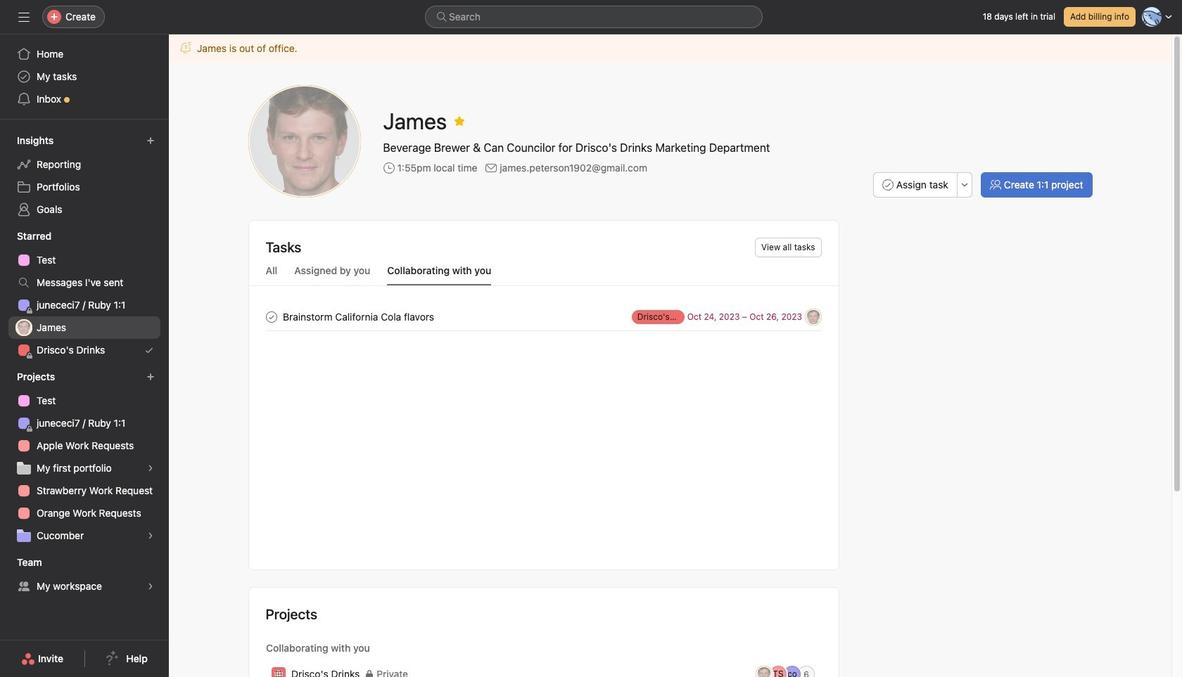 Task type: describe. For each thing, give the bounding box(es) containing it.
Mark complete checkbox
[[263, 309, 280, 326]]

2 list item from the top
[[249, 662, 839, 678]]

insights element
[[0, 128, 169, 224]]

starred element
[[0, 224, 169, 365]]

teams element
[[0, 550, 169, 601]]

see details, my workspace image
[[146, 583, 155, 591]]

global element
[[0, 34, 169, 119]]

hide sidebar image
[[18, 11, 30, 23]]



Task type: vqa. For each thing, say whether or not it's contained in the screenshot.
teams element
yes



Task type: locate. For each thing, give the bounding box(es) containing it.
see details, my first portfolio image
[[146, 465, 155, 473]]

new insights image
[[146, 137, 155, 145]]

globe image
[[274, 671, 283, 678]]

projects element
[[0, 365, 169, 550]]

1 list item from the top
[[249, 303, 839, 331]]

new project or portfolio image
[[146, 373, 155, 382]]

see details, cucomber image
[[146, 532, 155, 541]]

list item
[[249, 303, 839, 331], [249, 662, 839, 678]]

0 vertical spatial list item
[[249, 303, 839, 331]]

mark complete image
[[263, 309, 280, 326]]

tasks tabs tab list
[[249, 263, 839, 287]]

more options image
[[961, 181, 969, 189]]

remove from starred image
[[454, 115, 465, 127]]

list box
[[425, 6, 763, 28]]

1 vertical spatial list item
[[249, 662, 839, 678]]



